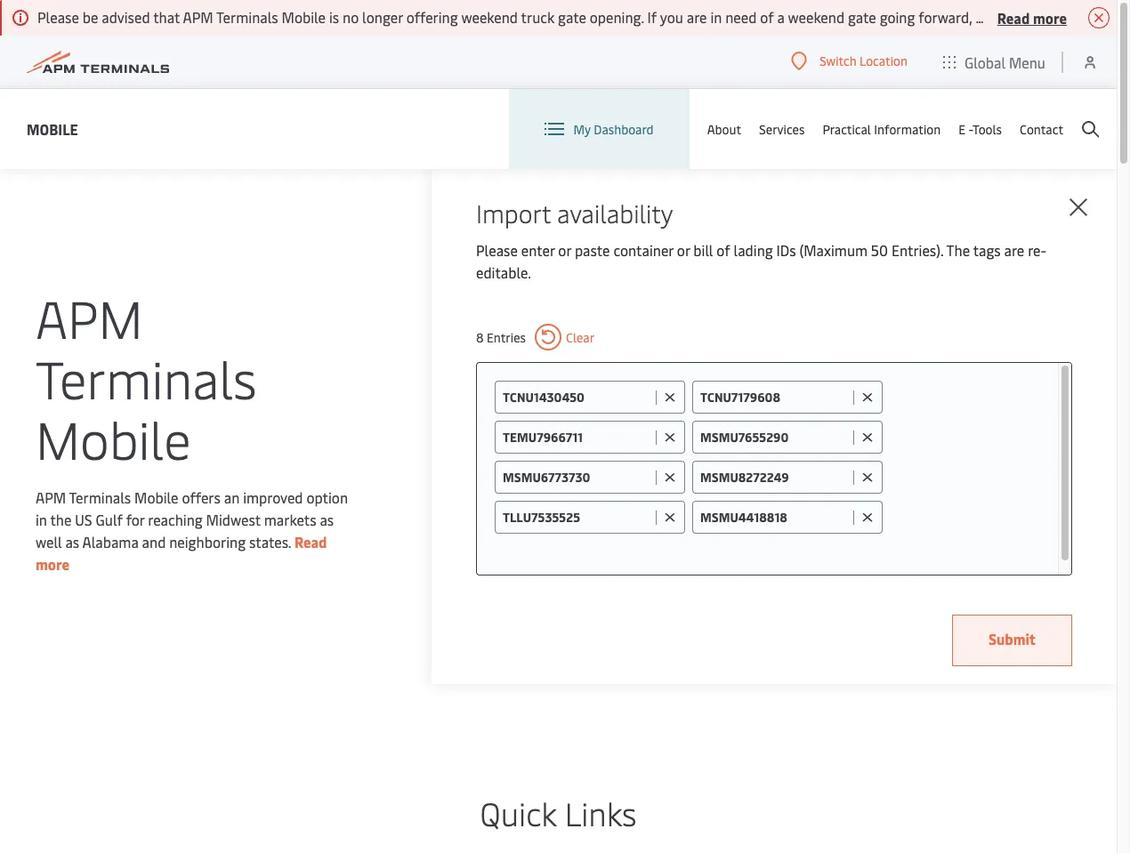 Task type: locate. For each thing, give the bounding box(es) containing it.
advised
[[102, 7, 150, 27]]

1 vertical spatial entered id text field
[[503, 469, 652, 486]]

or right enter
[[559, 240, 572, 260]]

well
[[36, 532, 62, 552]]

0 vertical spatial please
[[37, 7, 79, 27]]

contact button
[[1020, 89, 1064, 169]]

0 vertical spatial read
[[998, 8, 1030, 27]]

in left need at the right of page
[[711, 7, 722, 27]]

0 vertical spatial more
[[1034, 8, 1067, 27]]

submit
[[989, 629, 1036, 649]]

0 vertical spatial terminals
[[216, 7, 278, 27]]

practical
[[823, 121, 872, 138]]

1 vertical spatial read more
[[36, 532, 327, 574]]

8 entries
[[476, 329, 526, 346]]

availability
[[557, 196, 673, 230]]

and
[[142, 532, 166, 552]]

0 horizontal spatial read
[[295, 532, 327, 552]]

1 vertical spatial more
[[36, 554, 70, 574]]

read inside read more button
[[998, 8, 1030, 27]]

read inside read more link
[[295, 532, 327, 552]]

please inside please enter or paste container or bill of lading ids (maximum 50 entries). the tags are re- editable.
[[476, 240, 518, 260]]

read more button
[[998, 6, 1067, 28]]

-
[[969, 121, 973, 138]]

0 horizontal spatial of
[[717, 240, 731, 260]]

1 weekend from the left
[[462, 7, 518, 27]]

read
[[998, 8, 1030, 27], [295, 532, 327, 552]]

1 vertical spatial as
[[65, 532, 79, 552]]

services
[[759, 121, 805, 138]]

be
[[83, 7, 98, 27]]

apm inside apm terminals mobile offers an improved option in the us gulf for reaching midwest markets as well as alabama and neighboring states.
[[36, 487, 66, 507]]

1 vertical spatial terminals
[[36, 342, 257, 413]]

1 vertical spatial apm
[[36, 282, 143, 352]]

of inside please enter or paste container or bill of lading ids (maximum 50 entries). the tags are re- editable.
[[717, 240, 731, 260]]

markets
[[264, 510, 317, 529]]

read up the global menu
[[998, 8, 1030, 27]]

global menu button
[[926, 35, 1064, 89]]

apm inside apm terminals mobile
[[36, 282, 143, 352]]

are right you
[[687, 7, 707, 27]]

are inside please enter or paste container or bill of lading ids (maximum 50 entries). the tags are re- editable.
[[1005, 240, 1025, 260]]

switch location button
[[791, 51, 908, 71]]

1 horizontal spatial please
[[476, 240, 518, 260]]

0 horizontal spatial please
[[37, 7, 79, 27]]

read more
[[998, 8, 1067, 27], [36, 532, 327, 574]]

1 vertical spatial of
[[717, 240, 731, 260]]

0 horizontal spatial more
[[36, 554, 70, 574]]

switch
[[820, 53, 857, 70]]

weekend
[[462, 7, 518, 27], [788, 7, 845, 27]]

please up editable.
[[476, 240, 518, 260]]

in inside apm terminals mobile offers an improved option in the us gulf for reaching midwest markets as well as alabama and neighboring states.
[[36, 510, 47, 529]]

read more link
[[36, 532, 327, 574]]

paste
[[575, 240, 610, 260]]

1 horizontal spatial are
[[1005, 240, 1025, 260]]

0 vertical spatial read more
[[998, 8, 1067, 27]]

0 horizontal spatial gate
[[558, 7, 587, 27]]

Entered ID text field
[[503, 389, 652, 406], [503, 469, 652, 486], [701, 509, 849, 526]]

weekend left the "truck"
[[462, 7, 518, 27]]

in left the
[[36, 510, 47, 529]]

are
[[687, 7, 707, 27], [1005, 240, 1025, 260]]

0 horizontal spatial in
[[36, 510, 47, 529]]

please
[[37, 7, 79, 27], [476, 240, 518, 260]]

that
[[153, 7, 180, 27]]

of right 'bill'
[[717, 240, 731, 260]]

container
[[614, 240, 674, 260]]

please
[[976, 7, 1018, 27]]

0 vertical spatial are
[[687, 7, 707, 27]]

more for read more link
[[36, 554, 70, 574]]

global
[[965, 52, 1006, 72]]

0 horizontal spatial weekend
[[462, 7, 518, 27]]

or
[[559, 240, 572, 260], [677, 240, 690, 260]]

read more up 'menu'
[[998, 8, 1067, 27]]

switch location
[[820, 53, 908, 70]]

opening.
[[590, 7, 644, 27]]

0 horizontal spatial are
[[687, 7, 707, 27]]

0 horizontal spatial or
[[559, 240, 572, 260]]

mobile inside apm terminals mobile offers an improved option in the us gulf for reaching midwest markets as well as alabama and neighboring states.
[[134, 487, 179, 507]]

weekend right a
[[788, 7, 845, 27]]

in
[[711, 7, 722, 27], [36, 510, 47, 529]]

my
[[574, 121, 591, 138]]

gate
[[558, 7, 587, 27], [848, 7, 877, 27]]

1 vertical spatial in
[[36, 510, 47, 529]]

alabama
[[82, 532, 139, 552]]

ids
[[777, 240, 796, 260]]

e -tools button
[[959, 89, 1002, 169]]

2 vertical spatial apm
[[36, 487, 66, 507]]

1 vertical spatial are
[[1005, 240, 1025, 260]]

1 horizontal spatial gate
[[848, 7, 877, 27]]

1 horizontal spatial in
[[711, 7, 722, 27]]

Entered ID text field
[[701, 389, 849, 406], [503, 429, 652, 446], [701, 429, 849, 446], [701, 469, 849, 486], [503, 509, 652, 526]]

1 horizontal spatial of
[[761, 7, 774, 27]]

1 vertical spatial read
[[295, 532, 327, 552]]

1 horizontal spatial read more
[[998, 8, 1067, 27]]

1 horizontal spatial read
[[998, 8, 1030, 27]]

for
[[126, 510, 145, 529]]

clear button
[[535, 324, 595, 351]]

my dashboard
[[574, 121, 654, 138]]

mobile
[[282, 7, 326, 27], [27, 119, 78, 138], [36, 403, 191, 473], [134, 487, 179, 507]]

read down markets
[[295, 532, 327, 552]]

are left the re- at the right of the page
[[1005, 240, 1025, 260]]

1 horizontal spatial weekend
[[788, 7, 845, 27]]

going
[[880, 7, 916, 27]]

apm
[[183, 7, 213, 27], [36, 282, 143, 352], [36, 487, 66, 507]]

more for read more button
[[1034, 8, 1067, 27]]

as
[[320, 510, 334, 529], [65, 532, 79, 552]]

please left be
[[37, 7, 79, 27]]

0 vertical spatial as
[[320, 510, 334, 529]]

of left a
[[761, 7, 774, 27]]

please for please be advised that apm terminals mobile is no longer offering weekend truck gate opening. if you are in need of a weekend gate going forward, please email
[[37, 7, 79, 27]]

0 horizontal spatial read more
[[36, 532, 327, 574]]

the
[[947, 240, 971, 260]]

as down option
[[320, 510, 334, 529]]

please be advised that apm terminals mobile is no longer offering weekend truck gate opening. if you are in need of a weekend gate going forward, please email
[[37, 7, 1060, 27]]

terminals for apm terminals mobile offers an improved option in the us gulf for reaching midwest markets as well as alabama and neighboring states.
[[69, 487, 131, 507]]

of
[[761, 7, 774, 27], [717, 240, 731, 260]]

more inside button
[[1034, 8, 1067, 27]]

or left 'bill'
[[677, 240, 690, 260]]

1 horizontal spatial or
[[677, 240, 690, 260]]

editable.
[[476, 263, 532, 282]]

as right the well
[[65, 532, 79, 552]]

gate left going
[[848, 7, 877, 27]]

0 vertical spatial entered id text field
[[503, 389, 652, 406]]

clear
[[566, 329, 595, 346]]

submit button
[[953, 615, 1073, 667]]

2 weekend from the left
[[788, 7, 845, 27]]

terminals inside apm terminals mobile offers an improved option in the us gulf for reaching midwest markets as well as alabama and neighboring states.
[[69, 487, 131, 507]]

lading
[[734, 240, 773, 260]]

more down the well
[[36, 554, 70, 574]]

gate right the "truck"
[[558, 7, 587, 27]]

1 vertical spatial please
[[476, 240, 518, 260]]

(maximum
[[800, 240, 868, 260]]

midwest
[[206, 510, 261, 529]]

1 gate from the left
[[558, 7, 587, 27]]

import availability
[[476, 196, 673, 230]]

services button
[[759, 89, 805, 169]]

1 horizontal spatial more
[[1034, 8, 1067, 27]]

about button
[[707, 89, 742, 169]]

apm terminals mobile offers an improved option in the us gulf for reaching midwest markets as well as alabama and neighboring states.
[[36, 487, 348, 552]]

read more down reaching
[[36, 532, 327, 574]]

no
[[343, 7, 359, 27]]

more left close alert icon in the top of the page
[[1034, 8, 1067, 27]]

links
[[565, 791, 637, 835]]

longer
[[362, 7, 403, 27]]

2 vertical spatial terminals
[[69, 487, 131, 507]]

my dashboard button
[[545, 89, 654, 169]]



Task type: describe. For each thing, give the bounding box(es) containing it.
bill
[[694, 240, 714, 260]]

1 or from the left
[[559, 240, 572, 260]]

mobile link
[[27, 118, 78, 140]]

0 vertical spatial of
[[761, 7, 774, 27]]

tags
[[974, 240, 1001, 260]]

enter
[[521, 240, 555, 260]]

entries
[[487, 329, 526, 346]]

read for read more button
[[998, 8, 1030, 27]]

Type or paste your IDs here text field
[[495, 541, 1041, 573]]

8
[[476, 329, 484, 346]]

read more for read more link
[[36, 532, 327, 574]]

offers
[[182, 487, 221, 507]]

truck
[[521, 7, 555, 27]]

2 or from the left
[[677, 240, 690, 260]]

option
[[307, 487, 348, 507]]

mobile secondary image
[[33, 475, 345, 743]]

forward,
[[919, 7, 973, 27]]

a
[[778, 7, 785, 27]]

close alert image
[[1089, 7, 1110, 28]]

need
[[726, 7, 757, 27]]

quick links
[[480, 791, 637, 835]]

location
[[860, 53, 908, 70]]

0 horizontal spatial as
[[65, 532, 79, 552]]

e
[[959, 121, 966, 138]]

information
[[875, 121, 941, 138]]

practical information
[[823, 121, 941, 138]]

apm for apm terminals mobile
[[36, 282, 143, 352]]

read more for read more button
[[998, 8, 1067, 27]]

is
[[329, 7, 339, 27]]

please enter or paste container or bill of lading ids (maximum 50 entries). the tags are re- editable.
[[476, 240, 1047, 282]]

dashboard
[[594, 121, 654, 138]]

read for read more link
[[295, 532, 327, 552]]

please for please enter or paste container or bill of lading ids (maximum 50 entries). the tags are re- editable.
[[476, 240, 518, 260]]

0 vertical spatial apm
[[183, 7, 213, 27]]

import
[[476, 196, 551, 230]]

mobile inside apm terminals mobile
[[36, 403, 191, 473]]

50
[[871, 240, 889, 260]]

menu
[[1010, 52, 1046, 72]]

gulf
[[96, 510, 123, 529]]

re-
[[1028, 240, 1047, 260]]

contact
[[1020, 121, 1064, 138]]

1 horizontal spatial as
[[320, 510, 334, 529]]

neighboring
[[169, 532, 246, 552]]

reaching
[[148, 510, 203, 529]]

practical information button
[[823, 89, 941, 169]]

quick
[[480, 791, 557, 835]]

terminals for apm terminals mobile
[[36, 342, 257, 413]]

about
[[707, 121, 742, 138]]

you
[[660, 7, 684, 27]]

entries).
[[892, 240, 944, 260]]

the
[[50, 510, 72, 529]]

improved
[[243, 487, 303, 507]]

global menu
[[965, 52, 1046, 72]]

an
[[224, 487, 240, 507]]

us
[[75, 510, 92, 529]]

0 vertical spatial in
[[711, 7, 722, 27]]

tools
[[973, 121, 1002, 138]]

apm terminals mobile
[[36, 282, 257, 473]]

2 vertical spatial entered id text field
[[701, 509, 849, 526]]

offering
[[407, 7, 458, 27]]

e -tools
[[959, 121, 1002, 138]]

states.
[[249, 532, 291, 552]]

email
[[1021, 7, 1056, 27]]

apm for apm terminals mobile offers an improved option in the us gulf for reaching midwest markets as well as alabama and neighboring states.
[[36, 487, 66, 507]]

2 gate from the left
[[848, 7, 877, 27]]

if
[[648, 7, 657, 27]]



Task type: vqa. For each thing, say whether or not it's contained in the screenshot.
Read more associated with read more button
yes



